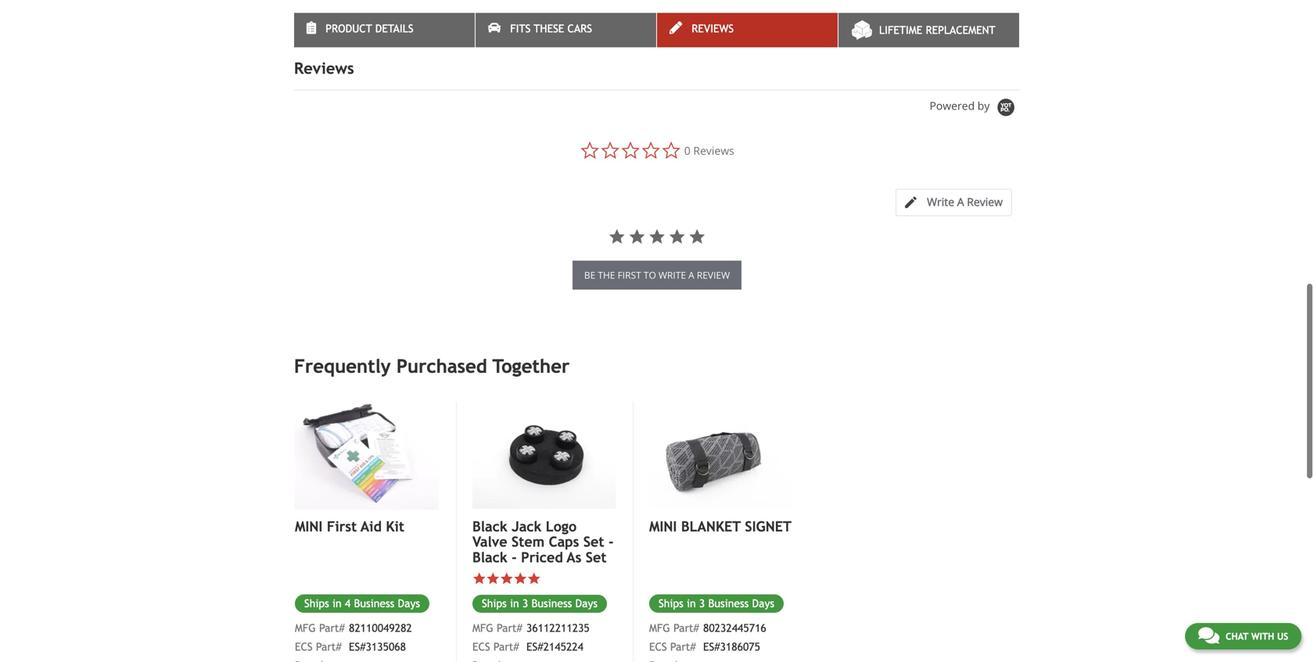 Task type: locate. For each thing, give the bounding box(es) containing it.
2 brand from the left
[[649, 630, 678, 643]]

star image
[[500, 542, 514, 556], [514, 542, 527, 556], [527, 542, 541, 556]]

valve
[[473, 504, 508, 520]]

details
[[375, 9, 414, 22]]

mfg left 82110049282
[[295, 593, 316, 605]]

mfg part# 36112211235 ecs part# es#2145224 brand
[[473, 593, 590, 643]]

-
[[609, 504, 614, 520], [512, 520, 517, 536]]

mfg for mini first aid kit
[[295, 593, 316, 605]]

review
[[697, 239, 730, 252]]

star image up 3
[[514, 542, 527, 556]]

ecs inside mfg part# 80232445716 ecs part# es#3186075 brand
[[649, 611, 667, 624]]

3 brand from the left
[[473, 630, 501, 643]]

star image
[[473, 542, 486, 556], [486, 542, 500, 556]]

2 horizontal spatial brand
[[649, 630, 678, 643]]

ecs left es#3135068 at bottom left
[[295, 611, 313, 624]]

genuine mini image down es#3186075
[[703, 633, 762, 640]]

black left stem
[[473, 520, 508, 536]]

3 star image from the left
[[527, 542, 541, 556]]

0 horizontal spatial mini
[[295, 489, 323, 505]]

set
[[584, 504, 605, 520], [586, 520, 607, 536]]

1 horizontal spatial genuine mini image
[[527, 633, 585, 640]]

star image up in
[[500, 542, 514, 556]]

ecs for mini blanket signet
[[649, 611, 667, 624]]

0 horizontal spatial genuine mini image
[[349, 633, 408, 640]]

1 horizontal spatial brand
[[473, 630, 501, 643]]

stem
[[512, 504, 545, 520]]

mini left first
[[295, 489, 323, 505]]

mfg inside mfg part# 80232445716 ecs part# es#3186075 brand
[[649, 593, 670, 605]]

replacement
[[926, 11, 996, 23]]

1 brand from the left
[[295, 630, 323, 643]]

reviews
[[692, 9, 734, 22], [294, 29, 354, 47]]

black left jack on the left
[[473, 489, 508, 505]]

3 ecs from the left
[[473, 611, 490, 624]]

black jack logo valve stem caps set - black - priced as set
[[473, 489, 614, 536]]

1 vertical spatial black
[[473, 520, 508, 536]]

cars
[[568, 9, 592, 22]]

2 star image from the left
[[514, 542, 527, 556]]

brand for mini first aid kit
[[295, 630, 323, 643]]

product details
[[326, 9, 414, 22]]

with
[[1252, 631, 1275, 642]]

mini first aid kit image
[[295, 372, 439, 480]]

0 horizontal spatial reviews
[[294, 29, 354, 47]]

mfg inside mfg part# 36112211235 ecs part# es#2145224 brand
[[473, 593, 494, 605]]

ships in 3 business days
[[482, 568, 598, 580]]

mfg left 80232445716 at the right bottom
[[649, 593, 670, 605]]

2 genuine mini image from the left
[[703, 633, 762, 640]]

2 horizontal spatial mfg
[[649, 593, 670, 605]]

mfg inside mfg part# 82110049282 ecs part# es#3135068 brand
[[295, 593, 316, 605]]

brand
[[295, 630, 323, 643], [649, 630, 678, 643], [473, 630, 501, 643]]

genuine mini image for aid
[[349, 633, 408, 640]]

1 horizontal spatial mini
[[649, 489, 677, 505]]

0 vertical spatial reviews
[[692, 9, 734, 22]]

jack
[[512, 489, 542, 505]]

as
[[567, 520, 582, 536]]

ecs left es#3186075
[[649, 611, 667, 624]]

1 mfg from the left
[[295, 593, 316, 605]]

0 vertical spatial black
[[473, 489, 508, 505]]

mfg down ships
[[473, 593, 494, 605]]

2 horizontal spatial genuine mini image
[[703, 633, 762, 640]]

caps
[[549, 504, 579, 520]]

1 horizontal spatial ecs
[[473, 611, 490, 624]]

ecs inside mfg part# 82110049282 ecs part# es#3135068 brand
[[295, 611, 313, 624]]

these
[[534, 9, 564, 22]]

82110049282
[[349, 593, 412, 605]]

- right as
[[609, 504, 614, 520]]

the
[[598, 239, 615, 252]]

1 ecs from the left
[[295, 611, 313, 624]]

2 horizontal spatial ecs
[[649, 611, 667, 624]]

brand inside mfg part# 80232445716 ecs part# es#3186075 brand
[[649, 630, 678, 643]]

kit
[[386, 489, 405, 505]]

in
[[510, 568, 519, 580]]

0 horizontal spatial mfg
[[295, 593, 316, 605]]

ecs
[[295, 611, 313, 624], [649, 611, 667, 624], [473, 611, 490, 624]]

mini
[[295, 489, 323, 505], [649, 489, 677, 505]]

3 mfg from the left
[[473, 593, 494, 605]]

black jack logo valve stem caps set - black - priced as set image
[[473, 372, 616, 479]]

genuine mini image for signet
[[703, 633, 762, 640]]

36112211235
[[527, 593, 590, 605]]

genuine mini image
[[349, 633, 408, 640], [703, 633, 762, 640], [527, 633, 585, 640]]

chat
[[1226, 631, 1249, 642]]

mfg part# 82110049282 ecs part# es#3135068 brand
[[295, 593, 412, 643]]

1 mini from the left
[[295, 489, 323, 505]]

brand inside mfg part# 82110049282 ecs part# es#3135068 brand
[[295, 630, 323, 643]]

to
[[644, 239, 656, 252]]

3 genuine mini image from the left
[[527, 633, 585, 640]]

2 ecs from the left
[[649, 611, 667, 624]]

mini left blanket
[[649, 489, 677, 505]]

mfg
[[295, 593, 316, 605], [649, 593, 670, 605], [473, 593, 494, 605]]

1 horizontal spatial -
[[609, 504, 614, 520]]

0 horizontal spatial brand
[[295, 630, 323, 643]]

genuine mini image down the es#2145224
[[527, 633, 585, 640]]

part#
[[319, 593, 345, 605], [674, 593, 699, 605], [497, 593, 523, 605], [316, 611, 342, 624], [670, 611, 696, 624], [494, 611, 519, 624]]

fits these cars
[[510, 9, 592, 22]]

2 mini from the left
[[649, 489, 677, 505]]

1 vertical spatial reviews
[[294, 29, 354, 47]]

1 horizontal spatial mfg
[[473, 593, 494, 605]]

1 genuine mini image from the left
[[349, 633, 408, 640]]

us
[[1278, 631, 1289, 642]]

0 horizontal spatial ecs
[[295, 611, 313, 624]]

- left priced
[[512, 520, 517, 536]]

2 mfg from the left
[[649, 593, 670, 605]]

genuine mini image down es#3135068 at bottom left
[[349, 633, 408, 640]]

ecs down ships
[[473, 611, 490, 624]]

star image down priced
[[527, 542, 541, 556]]

first
[[327, 489, 357, 505]]

black
[[473, 489, 508, 505], [473, 520, 508, 536]]



Task type: describe. For each thing, give the bounding box(es) containing it.
reviews link
[[657, 0, 838, 34]]

es#2145224
[[527, 611, 584, 624]]

a
[[689, 239, 695, 252]]

lifetime replacement link
[[839, 0, 1020, 34]]

ships
[[482, 568, 507, 580]]

brand for mini blanket signet
[[649, 630, 678, 643]]

0 horizontal spatial -
[[512, 520, 517, 536]]

first
[[618, 239, 641, 252]]

brand inside mfg part# 36112211235 ecs part# es#2145224 brand
[[473, 630, 501, 643]]

1 horizontal spatial reviews
[[692, 9, 734, 22]]

mini blanket signet link
[[649, 489, 793, 505]]

be the first to write a review
[[584, 239, 730, 252]]

mini blanket signet
[[649, 489, 792, 505]]

mfg for mini blanket signet
[[649, 593, 670, 605]]

product details link
[[294, 0, 475, 34]]

lifetime replacement
[[880, 11, 996, 23]]

3
[[523, 568, 528, 580]]

fits
[[510, 9, 531, 22]]

1 star image from the left
[[500, 542, 514, 556]]

1 black from the top
[[473, 489, 508, 505]]

write
[[659, 239, 686, 252]]

priced
[[521, 520, 563, 536]]

80232445716
[[703, 593, 767, 605]]

chat with us
[[1226, 631, 1289, 642]]

business
[[532, 568, 572, 580]]

aid
[[361, 489, 382, 505]]

mini first aid kit
[[295, 489, 405, 505]]

fits these cars link
[[476, 0, 657, 34]]

chat with us link
[[1185, 624, 1302, 650]]

2 black from the top
[[473, 520, 508, 536]]

ecs for mini first aid kit
[[295, 611, 313, 624]]

es#3135068
[[349, 611, 406, 624]]

es#3186075
[[703, 611, 761, 624]]

mini first aid kit link
[[295, 489, 439, 505]]

days
[[576, 568, 598, 580]]

comments image
[[1199, 627, 1220, 646]]

mini for mini blanket signet
[[649, 489, 677, 505]]

mfg part# 80232445716 ecs part# es#3186075 brand
[[649, 593, 767, 643]]

lifetime
[[880, 11, 923, 23]]

be
[[584, 239, 596, 252]]

ecs inside mfg part# 36112211235 ecs part# es#2145224 brand
[[473, 611, 490, 624]]

1 star image from the left
[[473, 542, 486, 556]]

product
[[326, 9, 372, 22]]

mini blanket signet image
[[649, 372, 793, 479]]

signet
[[745, 489, 792, 505]]

mini for mini first aid kit
[[295, 489, 323, 505]]

blanket
[[681, 489, 741, 505]]

2 star image from the left
[[486, 542, 500, 556]]

black jack logo valve stem caps set - black - priced as set link
[[473, 489, 616, 536]]

logo
[[546, 489, 577, 505]]

be the first to write a review button
[[573, 231, 742, 260]]



Task type: vqa. For each thing, say whether or not it's contained in the screenshot.
Paint Protection link
no



